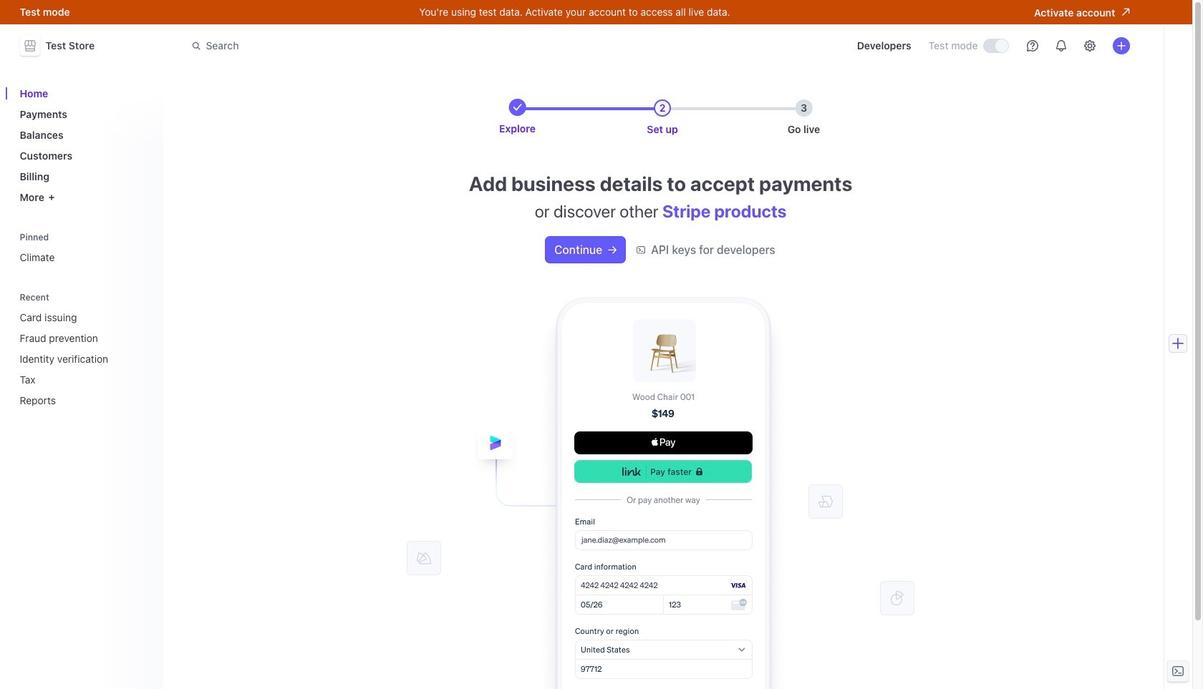 Task type: locate. For each thing, give the bounding box(es) containing it.
Test mode checkbox
[[984, 39, 1008, 52]]

recent element
[[14, 288, 154, 413], [14, 306, 154, 413]]

None search field
[[183, 33, 587, 59]]

help image
[[1027, 40, 1038, 52]]

notifications image
[[1056, 40, 1067, 52]]

svg image
[[608, 246, 617, 255]]

Search text field
[[183, 33, 587, 59]]

settings image
[[1084, 40, 1096, 52]]



Task type: describe. For each thing, give the bounding box(es) containing it.
2 recent element from the top
[[14, 306, 154, 413]]

1 recent element from the top
[[14, 288, 154, 413]]

pinned element
[[14, 227, 154, 269]]

clear history image
[[140, 293, 149, 302]]

core navigation links element
[[14, 82, 154, 209]]

edit pins image
[[140, 233, 149, 242]]



Task type: vqa. For each thing, say whether or not it's contained in the screenshot.
menu
no



